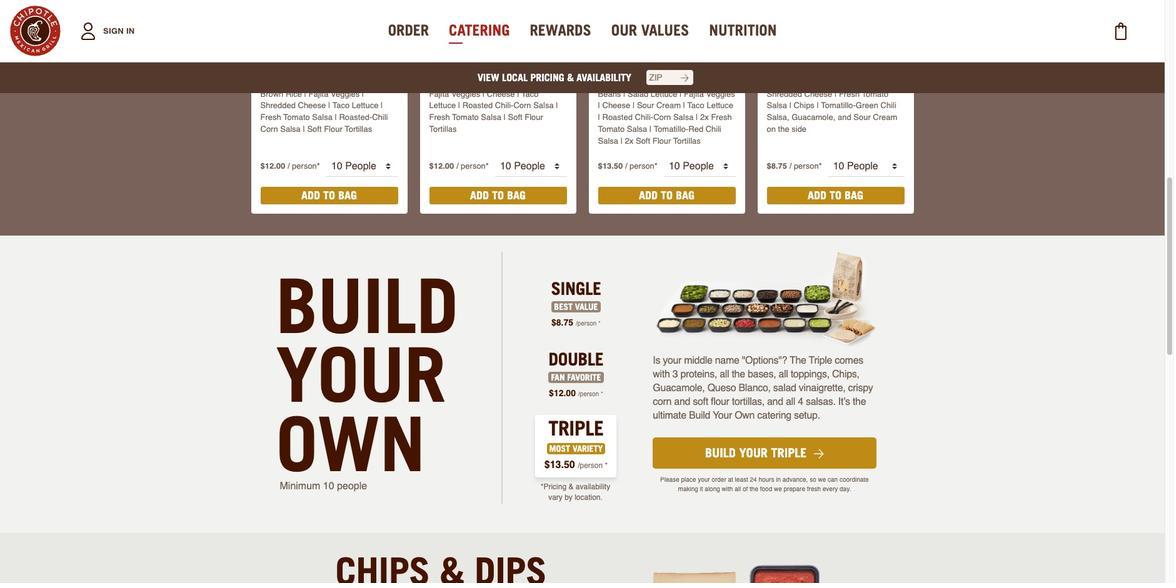 Task type: locate. For each thing, give the bounding box(es) containing it.
1 horizontal spatial chicken
[[609, 66, 639, 75]]

the right of
[[750, 485, 759, 493]]

fresh inside chicken | steak | cilantro-lime white rice | guacamole | salad lettuce | fajita veggies | cheese | taco lettuce | roasted chili-corn salsa | fresh tomato salsa | soft flour tortillas
[[429, 113, 450, 122]]

white inside 2x chicken | steak | 2x white rice | guacamole | queso blanco | 2x black beans | salad lettuce | fajita veggies | cheese | sour cream | taco lettuce | roasted chili-corn salsa | 2x fresh tomato salsa | tomatillo-red chili salsa | 2x soft flour tortillas
[[683, 66, 704, 75]]

together
[[673, 20, 735, 33]]

2 chicken from the left
[[609, 66, 639, 75]]

all left 4 on the bottom right of page
[[786, 397, 796, 408]]

it
[[700, 485, 703, 493]]

guacamole left the local
[[452, 78, 494, 87]]

catering
[[449, 22, 510, 39]]

fresh
[[839, 89, 860, 99], [261, 113, 281, 122], [429, 113, 450, 122], [711, 113, 732, 122]]

tomato up green
[[862, 89, 889, 99]]

comes
[[835, 355, 864, 367]]

order link
[[388, 22, 429, 39]]

anywhere
[[468, 20, 533, 33]]

1 horizontal spatial soft
[[508, 113, 523, 122]]

to for small
[[661, 189, 673, 202]]

guacamole
[[271, 66, 313, 75], [452, 78, 494, 87], [598, 78, 640, 87]]

/ for small get - together
[[625, 162, 628, 171]]

cheese up $13.50 / person *
[[603, 101, 631, 110]]

queso up flour
[[708, 383, 736, 394]]

0 vertical spatial tomatillo-
[[821, 101, 856, 110]]

fajita inside 2x guacamole | sofritas plant-based protein | salad lettuce | cilantro-lime brown rice | fajita veggies | shredded cheese | taco lettuce | fresh tomato salsa | roasted-chili corn salsa | soft flour tortillas
[[309, 89, 329, 99]]

our values
[[612, 22, 689, 39]]

2 vertical spatial chili
[[706, 124, 722, 134]]

1 horizontal spatial your
[[698, 476, 710, 484]]

black inside half chicken | half steak | cilantro- lime white rice | black beans | shredded cheese | fresh tomato salsa | chips | tomatillo-green chili salsa, guacamole, and sour cream on the side
[[833, 78, 853, 87]]

1 veggies from the left
[[331, 89, 360, 99]]

order
[[388, 22, 429, 39]]

1 vertical spatial /person
[[578, 390, 599, 398]]

2x inside 2x guacamole | sofritas plant-based protein | salad lettuce | cilantro-lime brown rice | fajita veggies | shredded cheese | taco lettuce | fresh tomato salsa | roasted-chili corn salsa | soft flour tortillas
[[261, 66, 269, 75]]

rice up chips at right
[[810, 78, 826, 87]]

chips,
[[833, 369, 860, 380]]

on
[[767, 124, 776, 134]]

4 bag from the left
[[845, 189, 864, 202]]

2 horizontal spatial $12.00
[[549, 388, 576, 398]]

$12.00 / person * for |
[[261, 162, 320, 171]]

build
[[689, 411, 711, 422]]

salad inside 2x chicken | steak | 2x white rice | guacamole | queso blanco | 2x black beans | salad lettuce | fajita veggies | cheese | sour cream | taco lettuce | roasted chili-corn salsa | 2x fresh tomato salsa | tomatillo-red chili salsa | 2x soft flour tortillas
[[628, 89, 649, 99]]

0 horizontal spatial protein
[[466, 35, 502, 45]]

3 chicken from the left
[[784, 66, 813, 75]]

3 to from the left
[[661, 189, 673, 202]]

/person inside "double fan favorite $12.00 /person *"
[[578, 390, 599, 398]]

chili right green
[[881, 101, 897, 110]]

0 horizontal spatial with
[[653, 369, 670, 380]]

0 vertical spatial shredded
[[767, 89, 802, 99]]

& right pricing
[[567, 71, 574, 84]]

3 / from the left
[[625, 162, 628, 171]]

lime inside half chicken | half steak | cilantro- lime white rice | black beans | shredded cheese | fresh tomato salsa | chips | tomatillo-green chili salsa, guacamole, and sour cream on the side
[[767, 78, 785, 87]]

rice
[[706, 66, 723, 75], [429, 78, 446, 87], [810, 78, 826, 87], [286, 89, 302, 99]]

1 vertical spatial availability
[[576, 483, 611, 491]]

white inside chicken | steak | cilantro-lime white rice | guacamole | salad lettuce | fajita veggies | cheese | taco lettuce | roasted chili-corn salsa | fresh tomato salsa | soft flour tortillas
[[543, 66, 564, 75]]

chili
[[881, 101, 897, 110], [372, 113, 388, 122], [706, 124, 722, 134]]

/person inside "single best value $8.75 /person *"
[[576, 319, 597, 327]]

1 horizontal spatial cilantro-
[[493, 66, 524, 75]]

1 horizontal spatial $13.50
[[598, 162, 623, 171]]

add for taking
[[808, 189, 827, 202]]

1 horizontal spatial we
[[818, 476, 826, 484]]

soft down sofritas
[[307, 124, 322, 134]]

0 horizontal spatial half
[[767, 66, 782, 75]]

white up blanco
[[683, 66, 704, 75]]

double fan favorite $12.00 /person *
[[549, 349, 604, 398]]

chicken down double
[[429, 66, 459, 75]]

1 protein from the left
[[466, 35, 502, 45]]

View local pricing & availability number field
[[646, 70, 693, 85]]

fajita inside 2x chicken | steak | 2x white rice | guacamole | queso blanco | 2x black beans | salad lettuce | fajita veggies | cheese | sour cream | taco lettuce | roasted chili-corn salsa | 2x fresh tomato salsa | tomatillo-red chili salsa | 2x soft flour tortillas
[[684, 89, 704, 99]]

2 horizontal spatial veggies
[[706, 89, 735, 99]]

minimum
[[280, 481, 320, 492]]

salad down view local pricing & availability number field
[[628, 89, 649, 99]]

2 horizontal spatial lime
[[767, 78, 785, 87]]

1 horizontal spatial sour
[[854, 113, 871, 122]]

pricing
[[531, 71, 565, 84]]

soft inside 2x guacamole | sofritas plant-based protein | salad lettuce | cilantro-lime brown rice | fajita veggies | shredded cheese | taco lettuce | fresh tomato salsa | roasted-chili corn salsa | soft flour tortillas
[[307, 124, 322, 134]]

it's
[[839, 397, 851, 408]]

3 veggies from the left
[[706, 89, 735, 99]]

0 horizontal spatial salad
[[293, 78, 314, 87]]

2 vertical spatial soft
[[636, 136, 651, 145]]

shredded
[[767, 89, 802, 99], [261, 101, 296, 110]]

1 vertical spatial corn
[[654, 113, 671, 122]]

2x up red
[[701, 113, 709, 122]]

sign in button
[[73, 6, 135, 56]]

2 add to bag from the left
[[470, 189, 526, 202]]

2 fajita from the left
[[429, 89, 449, 99]]

0 vertical spatial roasted
[[463, 101, 493, 110]]

1 $12.00 / person * from the left
[[261, 162, 320, 171]]

add to bag for small
[[639, 189, 695, 202]]

with down at
[[722, 485, 733, 493]]

lime up salsa,
[[767, 78, 785, 87]]

your up "3"
[[663, 355, 682, 367]]

fresh inside half chicken | half steak | cilantro- lime white rice | black beans | shredded cheese | fresh tomato salsa | chips | tomatillo-green chili salsa, guacamole, and sour cream on the side
[[839, 89, 860, 99]]

1 vertical spatial $13.50
[[545, 459, 575, 471]]

tomato inside 2x guacamole | sofritas plant-based protein | salad lettuce | cilantro-lime brown rice | fajita veggies | shredded cheese | taco lettuce | fresh tomato salsa | roasted-chili corn salsa | soft flour tortillas
[[283, 113, 310, 122]]

2 add to bag button from the left
[[429, 187, 567, 205]]

rice inside half chicken | half steak | cilantro- lime white rice | black beans | shredded cheese | fresh tomato salsa | chips | tomatillo-green chili salsa, guacamole, and sour cream on the side
[[810, 78, 826, 87]]

availability up location.
[[576, 483, 611, 491]]

rice right view local pricing & availability number field
[[706, 66, 723, 75]]

3 add to bag from the left
[[639, 189, 695, 202]]

setup.
[[794, 411, 821, 422]]

4 to from the left
[[830, 189, 842, 202]]

tomato up $13.50 / person *
[[598, 124, 625, 134]]

guacamole, down chips at right
[[792, 113, 836, 122]]

2x up protein
[[261, 66, 269, 75]]

$8.75 down on
[[767, 162, 788, 171]]

0 vertical spatial beans
[[855, 78, 878, 87]]

0 horizontal spatial chicken
[[429, 66, 459, 75]]

roasted down view
[[463, 101, 493, 110]]

2 horizontal spatial cilantro-
[[864, 66, 895, 75]]

0 horizontal spatial sour
[[637, 101, 654, 110]]

0 horizontal spatial cilantro-
[[349, 78, 380, 87]]

add to bag for work
[[470, 189, 526, 202]]

most variety $13.50 /person *
[[545, 443, 608, 471]]

shredded up chips at right
[[767, 89, 802, 99]]

protein
[[466, 35, 502, 45], [629, 35, 666, 45]]

1 black from the left
[[715, 78, 735, 87]]

taco inside 2x chicken | steak | 2x white rice | guacamole | queso blanco | 2x black beans | salad lettuce | fajita veggies | cheese | sour cream | taco lettuce | roasted chili-corn salsa | 2x fresh tomato salsa | tomatillo-red chili salsa | 2x soft flour tortillas
[[688, 101, 705, 110]]

we right "so"
[[818, 476, 826, 484]]

get
[[640, 20, 663, 33]]

0 horizontal spatial taco
[[333, 101, 350, 110]]

hours
[[759, 476, 775, 484]]

3 person from the left
[[630, 162, 655, 171]]

steak down 'box'
[[837, 66, 857, 75]]

sign in
[[103, 26, 135, 35]]

the
[[825, 35, 841, 45]]

all left of
[[735, 485, 741, 493]]

cheese inside half chicken | half steak | cilantro- lime white rice | black beans | shredded cheese | fresh tomato salsa | chips | tomatillo-green chili salsa, guacamole, and sour cream on the side
[[805, 89, 833, 99]]

shredded down the brown at the top
[[261, 101, 296, 110]]

2 horizontal spatial steak
[[837, 66, 857, 75]]

/person for double
[[578, 390, 599, 398]]

flour
[[711, 397, 730, 408]]

1 chicken from the left
[[429, 66, 459, 75]]

1 vertical spatial we
[[774, 485, 782, 493]]

cilantro- inside half chicken | half steak | cilantro- lime white rice | black beans | shredded cheese | fresh tomato salsa | chips | tomatillo-green chili salsa, guacamole, and sour cream on the side
[[864, 66, 895, 75]]

2 half from the left
[[820, 66, 834, 75]]

to
[[323, 189, 335, 202], [492, 189, 504, 202], [661, 189, 673, 202], [830, 189, 842, 202]]

chili- down the local
[[495, 101, 514, 110]]

cheese up chips at right
[[805, 89, 833, 99]]

flour down roasted-
[[324, 124, 343, 134]]

corn
[[514, 101, 531, 110], [654, 113, 671, 122], [261, 124, 278, 134]]

chili- inside 2x chicken | steak | 2x white rice | guacamole | queso blanco | 2x black beans | salad lettuce | fajita veggies | cheese | sour cream | taco lettuce | roasted chili-corn salsa | 2x fresh tomato salsa | tomatillo-red chili salsa | 2x soft flour tortillas
[[635, 113, 654, 122]]

white right the local
[[543, 66, 564, 75]]

half down the
[[820, 66, 834, 75]]

0 vertical spatial flour
[[525, 113, 543, 122]]

2 person from the left
[[461, 162, 486, 171]]

0 horizontal spatial tortillas
[[345, 124, 372, 134]]

fajita down blanco
[[684, 89, 704, 99]]

4 person from the left
[[794, 162, 819, 171]]

guacamole inside 2x chicken | steak | 2x white rice | guacamole | queso blanco | 2x black beans | salad lettuce | fajita veggies | cheese | sour cream | taco lettuce | roasted chili-corn salsa | 2x fresh tomato salsa | tomatillo-red chili salsa | 2x soft flour tortillas
[[598, 78, 640, 87]]

lime down based
[[380, 78, 398, 87]]

tomato down the brown at the top
[[283, 113, 310, 122]]

0 horizontal spatial steak
[[465, 66, 486, 75]]

4 / from the left
[[790, 162, 792, 171]]

steak down small get - together triple protein
[[645, 66, 666, 75]]

$12.00
[[261, 162, 285, 171], [429, 162, 454, 171], [549, 388, 576, 398]]

0 horizontal spatial your
[[276, 329, 446, 419]]

2 horizontal spatial salad
[[628, 89, 649, 99]]

2 horizontal spatial white
[[787, 78, 808, 87]]

/person for single
[[576, 319, 597, 327]]

person
[[292, 162, 317, 171], [461, 162, 486, 171], [630, 162, 655, 171], [794, 162, 819, 171]]

fajita
[[309, 89, 329, 99], [429, 89, 449, 99], [684, 89, 704, 99]]

cheese down view
[[487, 89, 515, 99]]

rice right the brown at the top
[[286, 89, 302, 99]]

0 horizontal spatial triple
[[772, 446, 807, 461]]

1 horizontal spatial salad
[[501, 78, 521, 87]]

tomato inside chicken | steak | cilantro-lime white rice | guacamole | salad lettuce | fajita veggies | cheese | taco lettuce | roasted chili-corn salsa | fresh tomato salsa | soft flour tortillas
[[452, 113, 479, 122]]

roasted
[[463, 101, 493, 110], [603, 113, 633, 122]]

2 $12.00 / person * from the left
[[429, 162, 489, 171]]

steak down "work anywhere double protein"
[[465, 66, 486, 75]]

tomato inside half chicken | half steak | cilantro- lime white rice | black beans | shredded cheese | fresh tomato salsa | chips | tomatillo-green chili salsa, guacamole, and sour cream on the side
[[862, 89, 889, 99]]

we
[[818, 476, 826, 484], [774, 485, 782, 493]]

least
[[735, 476, 749, 484]]

0 horizontal spatial black
[[715, 78, 735, 87]]

2x up $13.50 / person *
[[625, 136, 634, 145]]

0 horizontal spatial beans
[[598, 89, 621, 99]]

queso inside is your middle name "options"? the triple comes with 3 proteins, all the bases, all toppings, chips, guacamole, queso blanco, salad vinaigrette, crispy corn and soft flour tortillas, and all 4 salsas. it's the ultimate build your own catering setup.
[[708, 383, 736, 394]]

chicken
[[429, 66, 459, 75], [609, 66, 639, 75], [784, 66, 813, 75]]

beans down triple
[[598, 89, 621, 99]]

4 add from the left
[[808, 189, 827, 202]]

chicken inside half chicken | half steak | cilantro- lime white rice | black beans | shredded cheese | fresh tomato salsa | chips | tomatillo-green chili salsa, guacamole, and sour cream on the side
[[784, 66, 813, 75]]

build inside button
[[706, 446, 736, 461]]

chicken down triple
[[609, 66, 639, 75]]

white for anywhere
[[543, 66, 564, 75]]

2 horizontal spatial flour
[[653, 136, 671, 145]]

1 horizontal spatial beans
[[855, 78, 878, 87]]

brown
[[261, 89, 284, 99]]

0 vertical spatial cream
[[657, 101, 681, 110]]

1 vertical spatial roasted
[[603, 113, 633, 122]]

beans inside 2x chicken | steak | 2x white rice | guacamole | queso blanco | 2x black beans | salad lettuce | fajita veggies | cheese | sour cream | taco lettuce | roasted chili-corn salsa | 2x fresh tomato salsa | tomatillo-red chili salsa | 2x soft flour tortillas
[[598, 89, 621, 99]]

cream
[[657, 101, 681, 110], [873, 113, 898, 122]]

cream down view local pricing & availability number field
[[657, 101, 681, 110]]

sofritas
[[320, 66, 347, 75]]

1 horizontal spatial veggies
[[452, 89, 480, 99]]

triple spread image
[[653, 252, 876, 348]]

/person down variety
[[578, 461, 603, 470]]

$8.75 down best
[[552, 318, 574, 328]]

0 horizontal spatial guacamole
[[271, 66, 313, 75]]

2 veggies from the left
[[452, 89, 480, 99]]

3 add from the left
[[639, 189, 658, 202]]

corn inside chicken | steak | cilantro-lime white rice | guacamole | salad lettuce | fajita veggies | cheese | taco lettuce | roasted chili-corn salsa | fresh tomato salsa | soft flour tortillas
[[514, 101, 531, 110]]

guacamole inside chicken | steak | cilantro-lime white rice | guacamole | salad lettuce | fajita veggies | cheese | taco lettuce | roasted chili-corn salsa | fresh tomato salsa | soft flour tortillas
[[452, 78, 494, 87]]

4
[[798, 397, 804, 408]]

1 bag from the left
[[338, 189, 357, 202]]

/ for work anywhere
[[457, 162, 459, 171]]

rice inside 2x chicken | steak | 2x white rice | guacamole | queso blanco | 2x black beans | salad lettuce | fajita veggies | cheese | sour cream | taco lettuce | roasted chili-corn salsa | 2x fresh tomato salsa | tomatillo-red chili salsa | 2x soft flour tortillas
[[706, 66, 723, 75]]

chili- down view local pricing & availability number field
[[635, 113, 654, 122]]

flour up $13.50 / person *
[[653, 136, 671, 145]]

2x guacamole | sofritas plant-based protein | salad lettuce | cilantro-lime brown rice | fajita veggies | shredded cheese | taco lettuce | fresh tomato salsa | roasted-chili corn salsa | soft flour tortillas
[[261, 66, 398, 134]]

4 add to bag from the left
[[808, 189, 864, 202]]

0 horizontal spatial corn
[[261, 124, 278, 134]]

2 add from the left
[[470, 189, 489, 202]]

the inside half chicken | half steak | cilantro- lime white rice | black beans | shredded cheese | fresh tomato salsa | chips | tomatillo-green chili salsa, guacamole, and sour cream on the side
[[778, 124, 790, 134]]

2x right blanco
[[704, 78, 713, 87]]

salad
[[774, 383, 797, 394]]

chili down based
[[372, 113, 388, 122]]

1 horizontal spatial taco
[[522, 89, 539, 99]]

guacamole,
[[792, 113, 836, 122], [653, 383, 705, 394]]

1 vertical spatial queso
[[708, 383, 736, 394]]

black right blanco
[[715, 78, 735, 87]]

$8.75 / person *
[[767, 162, 822, 171]]

taco inside 2x guacamole | sofritas plant-based protein | salad lettuce | cilantro-lime brown rice | fajita veggies | shredded cheese | taco lettuce | fresh tomato salsa | roasted-chili corn salsa | soft flour tortillas
[[333, 101, 350, 110]]

chicken | steak | cilantro-lime white rice | guacamole | salad lettuce | fajita veggies | cheese | taco lettuce | roasted chili-corn salsa | fresh tomato salsa | soft flour tortillas
[[429, 66, 564, 134]]

corn inside 2x guacamole | sofritas plant-based protein | salad lettuce | cilantro-lime brown rice | fajita veggies | shredded cheese | taco lettuce | fresh tomato salsa | roasted-chili corn salsa | soft flour tortillas
[[261, 124, 278, 134]]

with inside is your middle name "options"? the triple comes with 3 proteins, all the bases, all toppings, chips, guacamole, queso blanco, salad vinaigrette, crispy corn and soft flour tortillas, and all 4 salsas. it's the ultimate build your own catering setup.
[[653, 369, 670, 380]]

we down in
[[774, 485, 782, 493]]

3 fajita from the left
[[684, 89, 704, 99]]

1 vertical spatial flour
[[324, 124, 343, 134]]

the inside please place your order at least 24 hours in advance, so we can coordinate making it along with all of the food we prepare fresh every day.
[[750, 485, 759, 493]]

3 bag from the left
[[676, 189, 695, 202]]

1 vertical spatial cream
[[873, 113, 898, 122]]

2 vertical spatial flour
[[653, 136, 671, 145]]

0 horizontal spatial $8.75
[[552, 318, 574, 328]]

1 horizontal spatial and
[[767, 397, 784, 408]]

0 vertical spatial chili-
[[495, 101, 514, 110]]

2 / from the left
[[457, 162, 459, 171]]

lime right view
[[524, 66, 541, 75]]

queso left blanco
[[646, 78, 670, 87]]

blanco
[[673, 78, 698, 87]]

your inside build your own
[[276, 329, 446, 419]]

with inside please place your order at least 24 hours in advance, so we can coordinate making it along with all of the food we prepare fresh every day.
[[722, 485, 733, 493]]

1 vertical spatial chili
[[372, 113, 388, 122]]

tomato
[[862, 89, 889, 99], [283, 113, 310, 122], [452, 113, 479, 122], [598, 124, 625, 134]]

1 vertical spatial $8.75
[[552, 318, 574, 328]]

steak
[[465, 66, 486, 75], [645, 66, 666, 75], [837, 66, 857, 75]]

corn down view local pricing & availability number field
[[654, 113, 671, 122]]

1 horizontal spatial steak
[[645, 66, 666, 75]]

1 half from the left
[[767, 66, 782, 75]]

fajita down sofritas
[[309, 89, 329, 99]]

double
[[549, 349, 604, 370]]

0 horizontal spatial cream
[[657, 101, 681, 110]]

guacamole inside 2x guacamole | sofritas plant-based protein | salad lettuce | cilantro-lime brown rice | fajita veggies | shredded cheese | taco lettuce | fresh tomato salsa | roasted-chili corn salsa | soft flour tortillas
[[271, 66, 313, 75]]

0 vertical spatial we
[[818, 476, 826, 484]]

corn down the local
[[514, 101, 531, 110]]

chips & dips image
[[612, 559, 860, 584]]

0 horizontal spatial lime
[[380, 78, 398, 87]]

white for get
[[683, 66, 704, 75]]

soft
[[508, 113, 523, 122], [307, 124, 322, 134], [636, 136, 651, 145]]

white up chips at right
[[787, 78, 808, 87]]

soft up $13.50 / person *
[[636, 136, 651, 145]]

1 horizontal spatial $12.00 / person *
[[429, 162, 489, 171]]

bag for taking
[[845, 189, 864, 202]]

rice down double
[[429, 78, 446, 87]]

0 vertical spatial soft
[[508, 113, 523, 122]]

4 add to bag button from the left
[[767, 187, 905, 205]]

chicken inside chicken | steak | cilantro-lime white rice | guacamole | salad lettuce | fajita veggies | cheese | taco lettuce | roasted chili-corn salsa | fresh tomato salsa | soft flour tortillas
[[429, 66, 459, 75]]

add to bag
[[301, 189, 357, 202], [470, 189, 526, 202], [639, 189, 695, 202], [808, 189, 864, 202]]

$8.75 inside "single best value $8.75 /person *"
[[552, 318, 574, 328]]

0 horizontal spatial and
[[674, 397, 691, 408]]

0 vertical spatial guacamole,
[[792, 113, 836, 122]]

triple up toppings,
[[809, 355, 833, 367]]

the right on
[[778, 124, 790, 134]]

1 horizontal spatial shredded
[[767, 89, 802, 99]]

1 horizontal spatial queso
[[708, 383, 736, 394]]

sour down green
[[854, 113, 871, 122]]

bag for work
[[507, 189, 526, 202]]

cheese
[[487, 89, 515, 99], [805, 89, 833, 99], [298, 101, 326, 110], [603, 101, 631, 110]]

so
[[810, 476, 817, 484]]

chicken inside 2x chicken | steak | 2x white rice | guacamole | queso blanco | 2x black beans | salad lettuce | fajita veggies | cheese | sour cream | taco lettuce | roasted chili-corn salsa | 2x fresh tomato salsa | tomatillo-red chili salsa | 2x soft flour tortillas
[[609, 66, 639, 75]]

taco down the local
[[522, 89, 539, 99]]

making
[[678, 485, 699, 493]]

0 horizontal spatial $13.50
[[545, 459, 575, 471]]

3
[[673, 369, 678, 380]]

half down burritos
[[767, 66, 782, 75]]

the
[[790, 355, 807, 367]]

and inside half chicken | half steak | cilantro- lime white rice | black beans | shredded cheese | fresh tomato salsa | chips | tomatillo-green chili salsa, guacamole, and sour cream on the side
[[838, 113, 852, 122]]

2 vertical spatial corn
[[261, 124, 278, 134]]

salad right view
[[501, 78, 521, 87]]

chili right red
[[706, 124, 722, 134]]

with left "3"
[[653, 369, 670, 380]]

1 horizontal spatial with
[[722, 485, 733, 493]]

salad right protein
[[293, 78, 314, 87]]

0 horizontal spatial tomatillo-
[[654, 124, 689, 134]]

protein down get
[[629, 35, 666, 45]]

most
[[550, 443, 570, 454]]

taco up red
[[688, 101, 705, 110]]

prepare
[[784, 485, 806, 493]]

shredded inside half chicken | half steak | cilantro- lime white rice | black beans | shredded cheese | fresh tomato salsa | chips | tomatillo-green chili salsa, guacamole, and sour cream on the side
[[767, 89, 802, 99]]

chicken down burritos
[[784, 66, 813, 75]]

1 horizontal spatial triple
[[809, 355, 833, 367]]

0 horizontal spatial veggies
[[331, 89, 360, 99]]

/ for taking it easy
[[790, 162, 792, 171]]

10
[[323, 481, 334, 492]]

people
[[337, 481, 367, 492]]

guacamole, down "3"
[[653, 383, 705, 394]]

fajita inside chicken | steak | cilantro-lime white rice | guacamole | salad lettuce | fajita veggies | cheese | taco lettuce | roasted chili-corn salsa | fresh tomato salsa | soft flour tortillas
[[429, 89, 449, 99]]

1 horizontal spatial guacamole
[[452, 78, 494, 87]]

1 vertical spatial with
[[722, 485, 733, 493]]

& up by
[[569, 483, 574, 491]]

cheese inside 2x chicken | steak | 2x white rice | guacamole | queso blanco | 2x black beans | salad lettuce | fajita veggies | cheese | sour cream | taco lettuce | roasted chili-corn salsa | 2x fresh tomato salsa | tomatillo-red chili salsa | 2x soft flour tortillas
[[603, 101, 631, 110]]

1 horizontal spatial flour
[[525, 113, 543, 122]]

3 steak from the left
[[837, 66, 857, 75]]

fresh
[[807, 485, 821, 493]]

cheese inside 2x guacamole | sofritas plant-based protein | salad lettuce | cilantro-lime brown rice | fajita veggies | shredded cheese | taco lettuce | fresh tomato salsa | roasted-chili corn salsa | soft flour tortillas
[[298, 101, 326, 110]]

2 horizontal spatial soft
[[636, 136, 651, 145]]

0 horizontal spatial build
[[276, 260, 458, 350]]

roasted inside 2x chicken | steak | 2x white rice | guacamole | queso blanco | 2x black beans | salad lettuce | fajita veggies | cheese | sour cream | taco lettuce | roasted chili-corn salsa | 2x fresh tomato salsa | tomatillo-red chili salsa | 2x soft flour tortillas
[[603, 113, 633, 122]]

* inside "double fan favorite $12.00 /person *"
[[601, 390, 604, 398]]

tomato inside 2x chicken | steak | 2x white rice | guacamole | queso blanco | 2x black beans | salad lettuce | fajita veggies | cheese | sour cream | taco lettuce | roasted chili-corn salsa | 2x fresh tomato salsa | tomatillo-red chili salsa | 2x soft flour tortillas
[[598, 124, 625, 134]]

0 horizontal spatial $12.00 / person *
[[261, 162, 320, 171]]

/person
[[576, 319, 597, 327], [578, 390, 599, 398], [578, 461, 603, 470]]

rice inside chicken | steak | cilantro-lime white rice | guacamole | salad lettuce | fajita veggies | cheese | taco lettuce | roasted chili-corn salsa | fresh tomato salsa | soft flour tortillas
[[429, 78, 446, 87]]

3 add to bag button from the left
[[598, 187, 736, 205]]

2 steak from the left
[[645, 66, 666, 75]]

1 vertical spatial beans
[[598, 89, 621, 99]]

place
[[681, 476, 696, 484]]

add to bag button for small get - together
[[598, 187, 736, 205]]

add to bag for taking
[[808, 189, 864, 202]]

2 to from the left
[[492, 189, 504, 202]]

food
[[760, 485, 773, 493]]

our values link
[[612, 22, 689, 39]]

0 horizontal spatial fajita
[[309, 89, 329, 99]]

2 vertical spatial /person
[[578, 461, 603, 470]]

cream down green
[[873, 113, 898, 122]]

availability down triple
[[577, 71, 632, 84]]

person for small get - together
[[630, 162, 655, 171]]

local
[[502, 71, 528, 84]]

1 horizontal spatial $8.75
[[767, 162, 788, 171]]

best
[[554, 301, 573, 312]]

1 vertical spatial your
[[740, 446, 768, 461]]

1 horizontal spatial $12.00
[[429, 162, 454, 171]]

1 vertical spatial &
[[569, 483, 574, 491]]

1 horizontal spatial black
[[833, 78, 853, 87]]

cilantro- down plant-
[[349, 78, 380, 87]]

chips
[[794, 101, 815, 110]]

triple up the advance,
[[772, 446, 807, 461]]

tomato down view
[[452, 113, 479, 122]]

in
[[776, 476, 781, 484]]

cilantro- up green
[[864, 66, 895, 75]]

0 horizontal spatial flour
[[324, 124, 343, 134]]

guacamole up protein
[[271, 66, 313, 75]]

your inside "build your triple" button
[[740, 446, 768, 461]]

cheese down sofritas
[[298, 101, 326, 110]]

is
[[653, 355, 661, 367]]

* inside "single best value $8.75 /person *"
[[599, 319, 601, 327]]

cilantro- inside chicken | steak | cilantro-lime white rice | guacamole | salad lettuce | fajita veggies | cheese | taco lettuce | roasted chili-corn salsa | fresh tomato salsa | soft flour tortillas
[[493, 66, 524, 75]]

1 horizontal spatial protein
[[629, 35, 666, 45]]

0 vertical spatial with
[[653, 369, 670, 380]]

guacamole down triple
[[598, 78, 640, 87]]

rewards link
[[530, 22, 592, 39]]

/person down favorite
[[578, 390, 599, 398]]

black down 'box'
[[833, 78, 853, 87]]

flour down pricing
[[525, 113, 543, 122]]

taking it easy burritos by the box
[[767, 20, 861, 45]]

1 horizontal spatial your
[[740, 446, 768, 461]]

tomatillo- down blanco
[[654, 124, 689, 134]]

availability
[[577, 71, 632, 84], [576, 483, 611, 491]]

2 bag from the left
[[507, 189, 526, 202]]

2 horizontal spatial tortillas
[[674, 136, 701, 145]]

your inside is your middle name "options"? the triple comes with 3 proteins, all the bases, all toppings, chips, guacamole, queso blanco, salad vinaigrette, crispy corn and soft flour tortillas, and all 4 salsas. it's the ultimate build your own catering setup.
[[663, 355, 682, 367]]

roasted up $13.50 / person *
[[603, 113, 633, 122]]

sour inside half chicken | half steak | cilantro- lime white rice | black beans | shredded cheese | fresh tomato salsa | chips | tomatillo-green chili salsa, guacamole, and sour cream on the side
[[854, 113, 871, 122]]

0 horizontal spatial chili
[[372, 113, 388, 122]]

2 horizontal spatial chili
[[881, 101, 897, 110]]

and for and
[[767, 397, 784, 408]]

corn down the brown at the top
[[261, 124, 278, 134]]

2 protein from the left
[[629, 35, 666, 45]]

protein down anywhere
[[466, 35, 502, 45]]

build for build your triple
[[706, 446, 736, 461]]

steak inside 2x chicken | steak | 2x white rice | guacamole | queso blanco | 2x black beans | salad lettuce | fajita veggies | cheese | sour cream | taco lettuce | roasted chili-corn salsa | 2x fresh tomato salsa | tomatillo-red chili salsa | 2x soft flour tortillas
[[645, 66, 666, 75]]

guacamole for small get - together
[[598, 78, 640, 87]]

small
[[598, 20, 637, 33]]

fajita down double
[[429, 89, 449, 99]]

toppings,
[[791, 369, 830, 380]]

sour down view local pricing & availability number field
[[637, 101, 654, 110]]

queso inside 2x chicken | steak | 2x white rice | guacamole | queso blanco | 2x black beans | salad lettuce | fajita veggies | cheese | sour cream | taco lettuce | roasted chili-corn salsa | 2x fresh tomato salsa | tomatillo-red chili salsa | 2x soft flour tortillas
[[646, 78, 670, 87]]

tomatillo- right chips at right
[[821, 101, 856, 110]]

fresh inside 2x guacamole | sofritas plant-based protein | salad lettuce | cilantro-lime brown rice | fajita veggies | shredded cheese | taco lettuce | fresh tomato salsa | roasted-chili corn salsa | soft flour tortillas
[[261, 113, 281, 122]]

add
[[301, 189, 320, 202], [470, 189, 489, 202], [639, 189, 658, 202], [808, 189, 827, 202]]

& inside '*pricing & availability vary by location.'
[[569, 483, 574, 491]]

1 fajita from the left
[[309, 89, 329, 99]]

soft down the local
[[508, 113, 523, 122]]

easy
[[826, 20, 856, 33]]

2 black from the left
[[833, 78, 853, 87]]

1 steak from the left
[[465, 66, 486, 75]]

lime inside 2x guacamole | sofritas plant-based protein | salad lettuce | cilantro-lime brown rice | fajita veggies | shredded cheese | taco lettuce | fresh tomato salsa | roasted-chili corn salsa | soft flour tortillas
[[380, 78, 398, 87]]

0 vertical spatial triple
[[809, 355, 833, 367]]

chili inside half chicken | half steak | cilantro- lime white rice | black beans | shredded cheese | fresh tomato salsa | chips | tomatillo-green chili salsa, guacamole, and sour cream on the side
[[881, 101, 897, 110]]



Task type: vqa. For each thing, say whether or not it's contained in the screenshot.
first Add from the left
yes



Task type: describe. For each thing, give the bounding box(es) containing it.
cream inside half chicken | half steak | cilantro- lime white rice | black beans | shredded cheese | fresh tomato salsa | chips | tomatillo-green chili salsa, guacamole, and sour cream on the side
[[873, 113, 898, 122]]

plant-
[[349, 66, 371, 75]]

add for small
[[639, 189, 658, 202]]

day.
[[840, 485, 851, 493]]

1 person from the left
[[292, 162, 317, 171]]

double
[[429, 35, 464, 45]]

chili- inside chicken | steak | cilantro-lime white rice | guacamole | salad lettuce | fajita veggies | cheese | taco lettuce | roasted chili-corn salsa | fresh tomato salsa | soft flour tortillas
[[495, 101, 514, 110]]

please place your order at least 24 hours in advance, so we can coordinate making it along with all of the food we prepare fresh every day.
[[661, 476, 869, 493]]

add to bag button for work anywhere
[[429, 187, 567, 205]]

catering link
[[449, 22, 510, 39]]

taco inside chicken | steak | cilantro-lime white rice | guacamole | salad lettuce | fajita veggies | cheese | taco lettuce | roasted chili-corn salsa | fresh tomato salsa | soft flour tortillas
[[522, 89, 539, 99]]

$12.00 for chicken | steak | cilantro-lime white rice | guacamole | salad lettuce | fajita veggies | cheese | taco lettuce | roasted chili-corn salsa | fresh tomato salsa | soft flour tortillas
[[429, 162, 454, 171]]

0 vertical spatial availability
[[577, 71, 632, 84]]

tortillas inside 2x chicken | steak | 2x white rice | guacamole | queso blanco | 2x black beans | salad lettuce | fajita veggies | cheese | sour cream | taco lettuce | roasted chili-corn salsa | 2x fresh tomato salsa | tomatillo-red chili salsa | 2x soft flour tortillas
[[674, 136, 701, 145]]

nutrition
[[709, 22, 777, 39]]

salad inside chicken | steak | cilantro-lime white rice | guacamole | salad lettuce | fajita veggies | cheese | taco lettuce | roasted chili-corn salsa | fresh tomato salsa | soft flour tortillas
[[501, 78, 521, 87]]

own
[[735, 411, 755, 422]]

salsa,
[[767, 113, 790, 122]]

$13.50 inside the most variety $13.50 /person *
[[545, 459, 575, 471]]

1 add from the left
[[301, 189, 320, 202]]

flour inside 2x chicken | steak | 2x white rice | guacamole | queso blanco | 2x black beans | salad lettuce | fajita veggies | cheese | sour cream | taco lettuce | roasted chili-corn salsa | 2x fresh tomato salsa | tomatillo-red chili salsa | 2x soft flour tortillas
[[653, 136, 671, 145]]

cheese inside chicken | steak | cilantro-lime white rice | guacamole | salad lettuce | fajita veggies | cheese | taco lettuce | roasted chili-corn salsa | fresh tomato salsa | soft flour tortillas
[[487, 89, 515, 99]]

chili inside 2x chicken | steak | 2x white rice | guacamole | queso blanco | 2x black beans | salad lettuce | fajita veggies | cheese | sour cream | taco lettuce | roasted chili-corn salsa | 2x fresh tomato salsa | tomatillo-red chili salsa | 2x soft flour tortillas
[[706, 124, 722, 134]]

sour inside 2x chicken | steak | 2x white rice | guacamole | queso blanco | 2x black beans | salad lettuce | fajita veggies | cheese | sour cream | taco lettuce | roasted chili-corn salsa | 2x fresh tomato salsa | tomatillo-red chili salsa | 2x soft flour tortillas
[[637, 101, 654, 110]]

protein inside "work anywhere double protein"
[[466, 35, 502, 45]]

tomatillo- inside half chicken | half steak | cilantro- lime white rice | black beans | shredded cheese | fresh tomato salsa | chips | tomatillo-green chili salsa, guacamole, and sour cream on the side
[[821, 101, 856, 110]]

guacamole, inside half chicken | half steak | cilantro- lime white rice | black beans | shredded cheese | fresh tomato salsa | chips | tomatillo-green chili salsa, guacamole, and sour cream on the side
[[792, 113, 836, 122]]

$13.50 / person *
[[598, 162, 658, 171]]

variety
[[573, 443, 603, 454]]

proteins,
[[681, 369, 717, 380]]

bag image
[[1107, 16, 1137, 46]]

build your triple button
[[653, 438, 877, 469]]

0 vertical spatial $8.75
[[767, 162, 788, 171]]

cilantro- inside 2x guacamole | sofritas plant-based protein | salad lettuce | cilantro-lime brown rice | fajita veggies | shredded cheese | taco lettuce | fresh tomato salsa | roasted-chili corn salsa | soft flour tortillas
[[349, 78, 380, 87]]

to for work
[[492, 189, 504, 202]]

tortillas,
[[732, 397, 765, 408]]

in
[[126, 26, 135, 35]]

soft inside chicken | steak | cilantro-lime white rice | guacamole | salad lettuce | fajita veggies | cheese | taco lettuce | roasted chili-corn salsa | fresh tomato salsa | soft flour tortillas
[[508, 113, 523, 122]]

sign
[[103, 26, 124, 35]]

$12.00 inside "double fan favorite $12.00 /person *"
[[549, 388, 576, 398]]

work
[[429, 20, 465, 33]]

of
[[743, 485, 748, 493]]

the down crispy
[[853, 397, 866, 408]]

-
[[666, 20, 670, 33]]

protein inside small get - together triple protein
[[629, 35, 666, 45]]

protein
[[261, 78, 286, 87]]

0 vertical spatial &
[[567, 71, 574, 84]]

small get - together triple protein
[[598, 20, 735, 45]]

view
[[478, 71, 500, 84]]

veggies inside 2x guacamole | sofritas plant-based protein | salad lettuce | cilantro-lime brown rice | fajita veggies | shredded cheese | taco lettuce | fresh tomato salsa | roasted-chili corn salsa | soft flour tortillas
[[331, 89, 360, 99]]

soft
[[693, 397, 709, 408]]

chipotle mexican grill image
[[10, 6, 61, 56]]

your
[[713, 411, 733, 422]]

/person inside the most variety $13.50 /person *
[[578, 461, 603, 470]]

tomatillo- inside 2x chicken | steak | 2x white rice | guacamole | queso blanco | 2x black beans | salad lettuce | fajita veggies | cheese | sour cream | taco lettuce | roasted chili-corn salsa | 2x fresh tomato salsa | tomatillo-red chili salsa | 2x soft flour tortillas
[[654, 124, 689, 134]]

triple inside is your middle name "options"? the triple comes with 3 proteins, all the bases, all toppings, chips, guacamole, queso blanco, salad vinaigrette, crispy corn and soft flour tortillas, and all 4 salsas. it's the ultimate build your own catering setup.
[[809, 355, 833, 367]]

advance,
[[783, 476, 808, 484]]

2x up blanco
[[673, 66, 681, 75]]

own
[[276, 398, 425, 488]]

please
[[661, 476, 680, 484]]

your for triple
[[740, 446, 768, 461]]

your inside please place your order at least 24 hours in advance, so we can coordinate making it along with all of the food we prepare fresh every day.
[[698, 476, 710, 484]]

is your middle name "options"? the triple comes with 3 proteins, all the bases, all toppings, chips, guacamole, queso blanco, salad vinaigrette, crispy corn and soft flour tortillas, and all 4 salsas. it's the ultimate build your own catering setup.
[[653, 355, 874, 422]]

green
[[856, 101, 879, 110]]

fresh inside 2x chicken | steak | 2x white rice | guacamole | queso blanco | 2x black beans | salad lettuce | fajita veggies | cheese | sour cream | taco lettuce | roasted chili-corn salsa | 2x fresh tomato salsa | tomatillo-red chili salsa | 2x soft flour tortillas
[[711, 113, 732, 122]]

lime inside chicken | steak | cilantro-lime white rice | guacamole | salad lettuce | fajita veggies | cheese | taco lettuce | roasted chili-corn salsa | fresh tomato salsa | soft flour tortillas
[[524, 66, 541, 75]]

24
[[750, 476, 757, 484]]

1 add to bag button from the left
[[261, 187, 398, 205]]

to for taking
[[830, 189, 842, 202]]

*pricing & availability vary by location.
[[541, 483, 611, 502]]

all down "name"
[[720, 369, 730, 380]]

rewards
[[530, 22, 592, 39]]

ultimate
[[653, 411, 687, 422]]

2x down triple
[[598, 66, 607, 75]]

bases,
[[748, 369, 776, 380]]

triple inside "build your triple" button
[[772, 446, 807, 461]]

half chicken | half steak | cilantro- lime white rice | black beans | shredded cheese | fresh tomato salsa | chips | tomatillo-green chili salsa, guacamole, and sour cream on the side
[[767, 66, 898, 134]]

view local pricing & availability
[[478, 71, 632, 84]]

based
[[371, 66, 394, 75]]

availability inside '*pricing & availability vary by location.'
[[576, 483, 611, 491]]

tortillas inside 2x guacamole | sofritas plant-based protein | salad lettuce | cilantro-lime brown rice | fajita veggies | shredded cheese | taco lettuce | fresh tomato salsa | roasted-chili corn salsa | soft flour tortillas
[[345, 124, 372, 134]]

value
[[575, 301, 598, 312]]

corn inside 2x chicken | steak | 2x white rice | guacamole | queso blanco | 2x black beans | salad lettuce | fajita veggies | cheese | sour cream | taco lettuce | roasted chili-corn salsa | 2x fresh tomato salsa | tomatillo-red chili salsa | 2x soft flour tortillas
[[654, 113, 671, 122]]

rice inside 2x guacamole | sofritas plant-based protein | salad lettuce | cilantro-lime brown rice | fajita veggies | shredded cheese | taco lettuce | fresh tomato salsa | roasted-chili corn salsa | soft flour tortillas
[[286, 89, 302, 99]]

name
[[715, 355, 740, 367]]

all inside please place your order at least 24 hours in advance, so we can coordinate making it along with all of the food we prepare fresh every day.
[[735, 485, 741, 493]]

at
[[728, 476, 734, 484]]

add to bag button for taking it easy
[[767, 187, 905, 205]]

cream inside 2x chicken | steak | 2x white rice | guacamole | queso blanco | 2x black beans | salad lettuce | fajita veggies | cheese | sour cream | taco lettuce | roasted chili-corn salsa | 2x fresh tomato salsa | tomatillo-red chili salsa | 2x soft flour tortillas
[[657, 101, 681, 110]]

minimum 10 people
[[280, 481, 367, 492]]

flour inside chicken | steak | cilantro-lime white rice | guacamole | salad lettuce | fajita veggies | cheese | taco lettuce | roasted chili-corn salsa | fresh tomato salsa | soft flour tortillas
[[525, 113, 543, 122]]

steak inside chicken | steak | cilantro-lime white rice | guacamole | salad lettuce | fajita veggies | cheese | taco lettuce | roasted chili-corn salsa | fresh tomato salsa | soft flour tortillas
[[465, 66, 486, 75]]

by
[[812, 35, 823, 45]]

taking
[[767, 20, 809, 33]]

0 horizontal spatial we
[[774, 485, 782, 493]]

bag for small
[[676, 189, 695, 202]]

location.
[[575, 493, 603, 502]]

salsas.
[[806, 397, 836, 408]]

user image
[[73, 16, 103, 46]]

guacamole, inside is your middle name "options"? the triple comes with 3 proteins, all the bases, all toppings, chips, guacamole, queso blanco, salad vinaigrette, crispy corn and soft flour tortillas, and all 4 salsas. it's the ultimate build your own catering setup.
[[653, 383, 705, 394]]

1 add to bag from the left
[[301, 189, 357, 202]]

"options"?
[[742, 355, 788, 367]]

veggies inside 2x chicken | steak | 2x white rice | guacamole | queso blanco | 2x black beans | salad lettuce | fajita veggies | cheese | sour cream | taco lettuce | roasted chili-corn salsa | 2x fresh tomato salsa | tomatillo-red chili salsa | 2x soft flour tortillas
[[706, 89, 735, 99]]

fan
[[551, 372, 565, 383]]

0 vertical spatial $13.50
[[598, 162, 623, 171]]

tortillas inside chicken | steak | cilantro-lime white rice | guacamole | salad lettuce | fajita veggies | cheese | taco lettuce | roasted chili-corn salsa | fresh tomato salsa | soft flour tortillas
[[429, 124, 457, 134]]

salad inside 2x guacamole | sofritas plant-based protein | salad lettuce | cilantro-lime brown rice | fajita veggies | shredded cheese | taco lettuce | fresh tomato salsa | roasted-chili corn salsa | soft flour tortillas
[[293, 78, 314, 87]]

can
[[828, 476, 838, 484]]

guacamole for work anywhere
[[452, 78, 494, 87]]

person for taking it easy
[[794, 162, 819, 171]]

flour inside 2x guacamole | sofritas plant-based protein | salad lettuce | cilantro-lime brown rice | fajita veggies | shredded cheese | taco lettuce | fresh tomato salsa | roasted-chili corn salsa | soft flour tortillas
[[324, 124, 343, 134]]

nutrition link
[[709, 22, 777, 39]]

favorite
[[568, 372, 601, 383]]

* inside the most variety $13.50 /person *
[[605, 461, 608, 470]]

chicken for small get - together
[[609, 66, 639, 75]]

build for build your own
[[276, 260, 458, 350]]

single best value $8.75 /person *
[[551, 278, 601, 328]]

triple
[[598, 35, 627, 45]]

side
[[792, 124, 807, 134]]

your for own
[[276, 329, 446, 419]]

1 to from the left
[[323, 189, 335, 202]]

every
[[823, 485, 838, 493]]

salsa inside half chicken | half steak | cilantro- lime white rice | black beans | shredded cheese | fresh tomato salsa | chips | tomatillo-green chili salsa, guacamole, and sour cream on the side
[[767, 101, 788, 110]]

build your triple
[[706, 446, 811, 461]]

roasted inside chicken | steak | cilantro-lime white rice | guacamole | salad lettuce | fajita veggies | cheese | taco lettuce | roasted chili-corn salsa | fresh tomato salsa | soft flour tortillas
[[463, 101, 493, 110]]

$12.00 / person * for tortillas
[[429, 162, 489, 171]]

steak inside half chicken | half steak | cilantro- lime white rice | black beans | shredded cheese | fresh tomato salsa | chips | tomatillo-green chili salsa, guacamole, and sour cream on the side
[[837, 66, 857, 75]]

single
[[551, 278, 601, 299]]

values
[[642, 22, 689, 39]]

chicken for taking it easy
[[784, 66, 813, 75]]

1 / from the left
[[288, 162, 290, 171]]

build your own
[[276, 260, 458, 488]]

blanco,
[[739, 383, 771, 394]]

veggies inside chicken | steak | cilantro-lime white rice | guacamole | salad lettuce | fajita veggies | cheese | taco lettuce | roasted chili-corn salsa | fresh tomato salsa | soft flour tortillas
[[452, 89, 480, 99]]

vinaigrette,
[[799, 383, 846, 394]]

vary
[[549, 493, 563, 502]]

add for work
[[470, 189, 489, 202]]

$12.00 for 2x guacamole | sofritas plant-based protein | salad lettuce | cilantro-lime brown rice | fajita veggies | shredded cheese | taco lettuce | fresh tomato salsa | roasted-chili corn salsa | soft flour tortillas
[[261, 162, 285, 171]]

person for work anywhere
[[461, 162, 486, 171]]

crispy
[[849, 383, 874, 394]]

the down "name"
[[732, 369, 745, 380]]

shredded inside 2x guacamole | sofritas plant-based protein | salad lettuce | cilantro-lime brown rice | fajita veggies | shredded cheese | taco lettuce | fresh tomato salsa | roasted-chili corn salsa | soft flour tortillas
[[261, 101, 296, 110]]

box
[[844, 35, 861, 45]]

all up salad
[[779, 369, 788, 380]]

middle
[[684, 355, 713, 367]]

our
[[612, 22, 637, 39]]

soft inside 2x chicken | steak | 2x white rice | guacamole | queso blanco | 2x black beans | salad lettuce | fajita veggies | cheese | sour cream | taco lettuce | roasted chili-corn salsa | 2x fresh tomato salsa | tomatillo-red chili salsa | 2x soft flour tortillas
[[636, 136, 651, 145]]

order
[[712, 476, 727, 484]]

roasted-
[[339, 113, 372, 122]]

red
[[689, 124, 704, 134]]

chili inside 2x guacamole | sofritas plant-based protein | salad lettuce | cilantro-lime brown rice | fajita veggies | shredded cheese | taco lettuce | fresh tomato salsa | roasted-chili corn salsa | soft flour tortillas
[[372, 113, 388, 122]]

black inside 2x chicken | steak | 2x white rice | guacamole | queso blanco | 2x black beans | salad lettuce | fajita veggies | cheese | sour cream | taco lettuce | roasted chili-corn salsa | 2x fresh tomato salsa | tomatillo-red chili salsa | 2x soft flour tortillas
[[715, 78, 735, 87]]

burritos
[[767, 35, 809, 45]]

and for green
[[838, 113, 852, 122]]

beans inside half chicken | half steak | cilantro- lime white rice | black beans | shredded cheese | fresh tomato salsa | chips | tomatillo-green chili salsa, guacamole, and sour cream on the side
[[855, 78, 878, 87]]

coordinate
[[840, 476, 869, 484]]

white inside half chicken | half steak | cilantro- lime white rice | black beans | shredded cheese | fresh tomato salsa | chips | tomatillo-green chili salsa, guacamole, and sour cream on the side
[[787, 78, 808, 87]]



